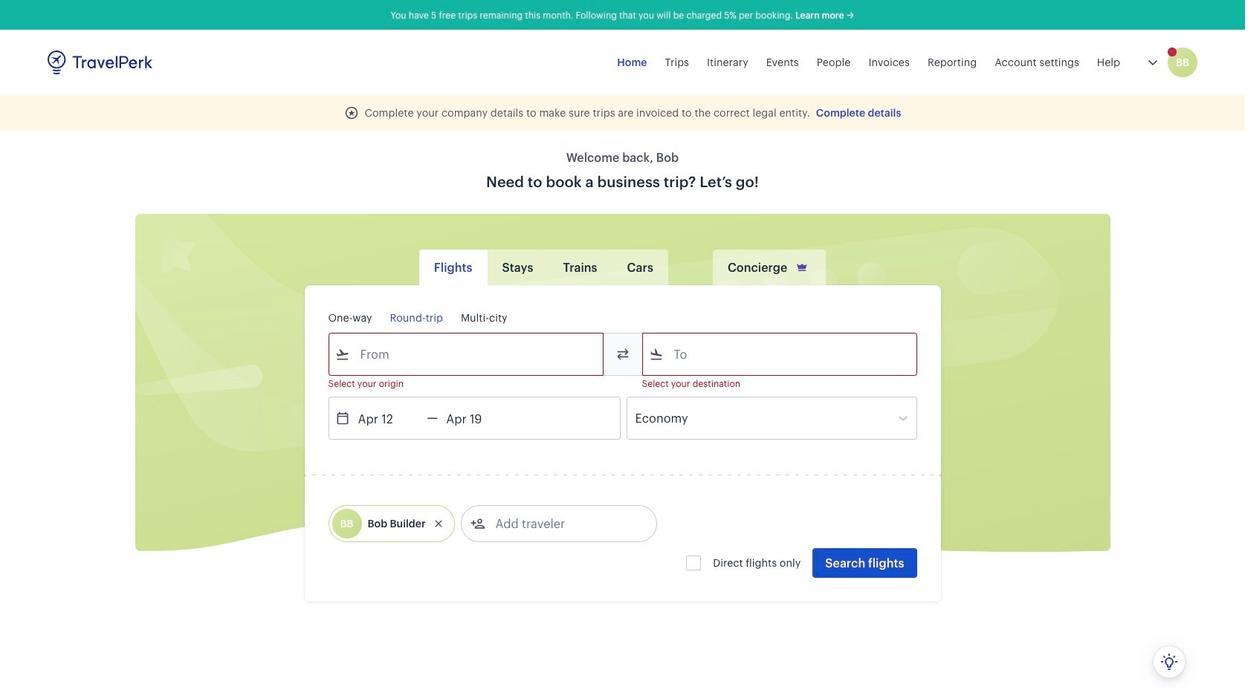 Task type: vqa. For each thing, say whether or not it's contained in the screenshot.
RETURN Text Box
yes



Task type: describe. For each thing, give the bounding box(es) containing it.
From search field
[[350, 343, 583, 366]]



Task type: locate. For each thing, give the bounding box(es) containing it.
Depart text field
[[350, 398, 427, 439]]

Add traveler search field
[[485, 512, 640, 536]]

Return text field
[[438, 398, 515, 439]]

To search field
[[663, 343, 897, 366]]



